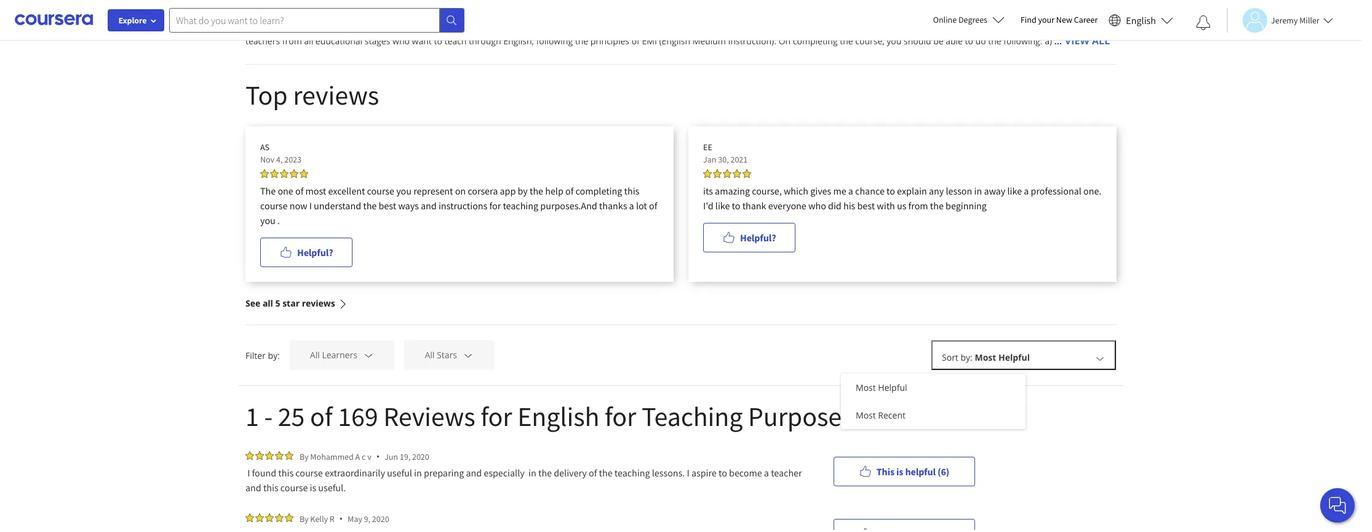 Task type: describe. For each thing, give the bounding box(es) containing it.
purposes
[[749, 400, 853, 433]]

thank
[[743, 199, 767, 212]]

not
[[572, 20, 586, 31]]

with
[[877, 199, 896, 212]]

beginning
[[946, 199, 987, 212]]

one
[[278, 185, 294, 197]]

excellent
[[328, 185, 365, 197]]

0 horizontal spatial helpful? button
[[260, 238, 353, 267]]

who left want at the left top of page
[[393, 35, 410, 47]]

on
[[455, 185, 466, 197]]

this right found
[[278, 467, 294, 479]]

over
[[372, 7, 389, 18]]

career
[[1075, 14, 1098, 25]]

filter
[[246, 349, 266, 361]]

to left ask
[[664, 7, 672, 18]]

explore
[[118, 15, 147, 26]]

or
[[615, 20, 624, 31]]

exchange
[[749, 7, 788, 18]]

is left not
[[563, 20, 570, 31]]

speaking
[[803, 20, 839, 31]]

top
[[246, 78, 288, 112]]

is left open
[[1041, 20, 1048, 31]]

v
[[368, 451, 372, 462]]

2 horizontal spatial i
[[687, 467, 690, 479]]

of right the one
[[295, 185, 304, 197]]

1
[[246, 400, 259, 433]]

professional
[[1032, 185, 1082, 197]]

1 - 25 of 169 reviews for english for teaching purposes
[[246, 400, 853, 433]]

represent
[[414, 185, 453, 197]]

i found this course extraordinarily useful in preparing and especially  in the delivery of the teaching lessons. i aspire to become a teacher and this course is useful.
[[246, 467, 806, 494]]

this down found
[[263, 481, 279, 494]]

of inside i found this course extraordinarily useful in preparing and especially  in the delivery of the teaching lessons. i aspire to become a teacher and this course is useful.
[[589, 467, 597, 479]]

thanks
[[600, 199, 628, 212]]

(6)
[[938, 465, 950, 477]]

same
[[492, 7, 514, 18]]

in up open
[[1061, 7, 1068, 18]]

for inside "the one of most excellent course you represent on corsera app by the help of completing this course now i understand the best ways and instructions for teaching purposes.and thanks a lot of you ."
[[490, 199, 501, 212]]

course left useful.
[[281, 481, 308, 494]]

this inside colleagues from universities all over the world who share the same discipline and discourse community, to ask questions and exchange ideas. this mooc targets lecturers who wish to begin using english in their teaching. a priori, this means university lecturers from countries where english is not the l1 or a widely-used language (romance language-speaking countries, for example), though in fact the course is open to teachers from all educational stages who want to teach through english, following the principles of emi (english medium instruction).  on completing the course, you should be able to do the following.  a) ... view all
[[816, 7, 832, 18]]

priori,
[[292, 20, 316, 31]]

recent
[[879, 409, 906, 421]]

course up '.'
[[260, 199, 288, 212]]

explore button
[[108, 9, 164, 31]]

to down the their
[[1073, 20, 1081, 31]]

teach
[[445, 35, 467, 47]]

you inside colleagues from universities all over the world who share the same discipline and discourse community, to ask questions and exchange ideas. this mooc targets lecturers who wish to begin using english in their teaching. a priori, this means university lecturers from countries where english is not the l1 or a widely-used language (romance language-speaking countries, for example), though in fact the course is open to teachers from all educational stages who want to teach through english, following the principles of emi (english medium instruction).  on completing the course, you should be able to do the following.  a) ... view all
[[887, 35, 902, 47]]

to left do
[[966, 35, 974, 47]]

teaching
[[642, 400, 743, 433]]

as nov 4, 2023
[[260, 142, 302, 165]]

25
[[278, 400, 305, 433]]

the right do
[[989, 35, 1002, 47]]

useful.
[[318, 481, 346, 494]]

become
[[730, 467, 763, 479]]

0 vertical spatial reviews
[[293, 78, 379, 112]]

colleagues
[[246, 7, 288, 18]]

online degrees button
[[924, 6, 1015, 33]]

questions
[[690, 7, 730, 18]]

1 vertical spatial all
[[304, 35, 313, 47]]

now
[[290, 199, 308, 212]]

all inside colleagues from universities all over the world who share the same discipline and discourse community, to ask questions and exchange ideas. this mooc targets lecturers who wish to begin using english in their teaching. a priori, this means university lecturers from countries where english is not the l1 or a widely-used language (romance language-speaking countries, for example), though in fact the course is open to teachers from all educational stages who want to teach through english, following the principles of emi (english medium instruction).  on completing the course, you should be able to do the following.  a) ... view all
[[1093, 34, 1111, 47]]

university
[[364, 20, 404, 31]]

2020 inside by mohammed a c v • jun 19, 2020
[[412, 451, 430, 462]]

teaching inside i found this course extraordinarily useful in preparing and especially  in the delivery of the teaching lessons. i aspire to become a teacher and this course is useful.
[[615, 467, 650, 479]]

example),
[[897, 20, 936, 31]]

9,
[[364, 513, 371, 524]]

its amazing course, which gives me a chance to explain any lesson in away like a professional one. i'd like to thank everyone who did his best with us from the beginning
[[704, 185, 1102, 212]]

away
[[985, 185, 1006, 197]]

0 vertical spatial helpful
[[999, 352, 1031, 363]]

universities
[[312, 7, 358, 18]]

preparing
[[424, 467, 464, 479]]

star
[[283, 297, 300, 309]]

world
[[407, 7, 430, 18]]

of up purposes.and
[[566, 185, 574, 197]]

community,
[[614, 7, 662, 18]]

stars
[[437, 349, 457, 361]]

from up priori, on the left
[[290, 7, 310, 18]]

using
[[1006, 7, 1028, 18]]

course inside colleagues from universities all over the world who share the same discipline and discourse community, to ask questions and exchange ideas. this mooc targets lecturers who wish to begin using english in their teaching. a priori, this means university lecturers from countries where english is not the l1 or a widely-used language (romance language-speaking countries, for example), though in fact the course is open to teachers from all educational stages who want to teach through english, following the principles of emi (english medium instruction).  on completing the course, you should be able to do the following.  a) ... view all
[[1012, 20, 1039, 31]]

the one of most excellent course you represent on corsera app by the help of completing this course now i understand the best ways and instructions for teaching purposes.and thanks a lot of you .
[[260, 185, 658, 227]]

jun
[[385, 451, 398, 462]]

countries,
[[841, 20, 881, 31]]

and down found
[[246, 481, 261, 494]]

teacher
[[771, 467, 803, 479]]

nov
[[260, 154, 275, 165]]

discourse
[[573, 7, 612, 18]]

course right the excellent
[[367, 185, 395, 197]]

language
[[683, 20, 720, 31]]

and right discipline
[[556, 7, 571, 18]]

4,
[[276, 154, 283, 165]]

teaching.
[[246, 20, 282, 31]]

0 vertical spatial like
[[1008, 185, 1023, 197]]

a left professional
[[1025, 185, 1030, 197]]

(english
[[660, 35, 691, 47]]

his
[[844, 199, 856, 212]]

who left share
[[432, 7, 449, 18]]

english up delivery
[[518, 400, 600, 433]]

chevron down image for stars
[[463, 350, 474, 361]]

filled star image down 2021
[[743, 169, 752, 178]]

the right the 'by'
[[530, 185, 544, 197]]

0 vertical spatial most
[[975, 352, 997, 363]]

reviews
[[384, 400, 476, 433]]

see
[[246, 297, 261, 309]]

chevron down image for learners
[[364, 350, 375, 361]]

filled star image down the nov
[[260, 169, 269, 178]]

their
[[1071, 7, 1089, 18]]

to down the amazing
[[732, 199, 741, 212]]

view all button
[[1065, 32, 1111, 49]]

one.
[[1084, 185, 1102, 197]]

a right me
[[849, 185, 854, 197]]

completing inside "the one of most excellent course you represent on corsera app by the help of completing this course now i understand the best ways and instructions for teaching purposes.and thanks a lot of you ."
[[576, 185, 623, 197]]

a inside colleagues from universities all over the world who share the same discipline and discourse community, to ask questions and exchange ideas. this mooc targets lecturers who wish to begin using english in their teaching. a priori, this means university lecturers from countries where english is not the l1 or a widely-used language (romance language-speaking countries, for example), though in fact the course is open to teachers from all educational stages who want to teach through english, following the principles of emi (english medium instruction).  on completing the course, you should be able to do the following.  a) ... view all
[[626, 20, 631, 31]]

2023
[[285, 154, 302, 165]]

most recent menu item
[[842, 401, 1026, 429]]

in right useful at the bottom left of page
[[414, 467, 422, 479]]

your
[[1039, 14, 1055, 25]]

the right over
[[392, 7, 405, 18]]

the right delivery
[[599, 467, 613, 479]]

reviews inside see all 5 star reviews button
[[302, 297, 335, 309]]

2 vertical spatial you
[[260, 214, 276, 227]]

the right fact
[[997, 20, 1010, 31]]

best inside "the one of most excellent course you represent on corsera app by the help of completing this course now i understand the best ways and instructions for teaching purposes.and thanks a lot of you ."
[[379, 199, 397, 212]]

of right 25
[[310, 400, 333, 433]]

19,
[[400, 451, 411, 462]]

discipline
[[516, 7, 553, 18]]

1 vertical spatial like
[[716, 199, 730, 212]]

find your new career
[[1021, 14, 1098, 25]]

by
[[518, 185, 528, 197]]

2020 inside by kelly r • may 9, 2020
[[372, 513, 390, 524]]

english up following at the top of page
[[533, 20, 561, 31]]

principles
[[591, 35, 630, 47]]

filter by:
[[246, 349, 280, 361]]

jeremy miller button
[[1228, 8, 1334, 32]]

this inside colleagues from universities all over the world who share the same discipline and discourse community, to ask questions and exchange ideas. this mooc targets lecturers who wish to begin using english in their teaching. a priori, this means university lecturers from countries where english is not the l1 or a widely-used language (romance language-speaking countries, for example), though in fact the course is open to teachers from all educational stages who want to teach through english, following the principles of emi (english medium instruction).  on completing the course, you should be able to do the following.  a) ... view all
[[318, 20, 333, 31]]

english up open
[[1030, 7, 1059, 18]]

all stars
[[425, 349, 457, 361]]

and right preparing
[[466, 467, 482, 479]]

best inside its amazing course, which gives me a chance to explain any lesson in away like a professional one. i'd like to thank everyone who did his best with us from the beginning
[[858, 199, 875, 212]]

see all 5 star reviews button
[[246, 282, 348, 324]]

found
[[252, 467, 277, 479]]

jeremy miller
[[1272, 14, 1320, 26]]

0 horizontal spatial i
[[248, 467, 250, 479]]

any
[[930, 185, 945, 197]]

to right want at the left top of page
[[434, 35, 443, 47]]

me
[[834, 185, 847, 197]]

is inside button
[[897, 465, 904, 477]]

this inside "the one of most excellent course you represent on corsera app by the help of completing this course now i understand the best ways and instructions for teaching purposes.and thanks a lot of you ."
[[625, 185, 640, 197]]

ask
[[674, 7, 688, 18]]

all learners button
[[290, 340, 395, 370]]

l1
[[603, 20, 613, 31]]

the down discourse
[[588, 20, 601, 31]]



Task type: locate. For each thing, give the bounding box(es) containing it.
a left lot
[[630, 199, 635, 212]]

0 vertical spatial teaching
[[503, 199, 539, 212]]

0 horizontal spatial chevron down image
[[364, 350, 375, 361]]

the up countries at the left top of the page
[[476, 7, 490, 18]]

reviews right star
[[302, 297, 335, 309]]

coursera image
[[15, 10, 93, 30]]

chevron down image right learners at the left
[[364, 350, 375, 361]]

None search field
[[169, 8, 465, 32]]

1 horizontal spatial helpful
[[999, 352, 1031, 363]]

of right lot
[[649, 199, 658, 212]]

you left should
[[887, 35, 902, 47]]

most up most recent
[[856, 382, 876, 393]]

filled star image
[[270, 169, 279, 178], [280, 169, 289, 178], [290, 169, 299, 178], [300, 169, 308, 178], [714, 169, 722, 178], [733, 169, 742, 178], [246, 451, 254, 460], [265, 451, 274, 460], [275, 451, 284, 460], [285, 451, 294, 460], [246, 513, 254, 522], [255, 513, 264, 522], [265, 513, 274, 522], [275, 513, 284, 522], [285, 513, 294, 522]]

1 vertical spatial course,
[[752, 185, 782, 197]]

0 vertical spatial completing
[[793, 35, 838, 47]]

most right "sort"
[[975, 352, 997, 363]]

may
[[348, 513, 362, 524]]

from
[[290, 7, 310, 18], [444, 20, 463, 31], [282, 35, 302, 47], [909, 199, 929, 212]]

1 horizontal spatial this
[[877, 465, 895, 477]]

all for all stars
[[425, 349, 435, 361]]

1 vertical spatial you
[[397, 185, 412, 197]]

1 vertical spatial this
[[877, 465, 895, 477]]

course
[[1012, 20, 1039, 31], [367, 185, 395, 197], [260, 199, 288, 212], [296, 467, 323, 479], [281, 481, 308, 494]]

lesson
[[946, 185, 973, 197]]

this down universities
[[318, 20, 333, 31]]

the down not
[[575, 35, 589, 47]]

targets
[[863, 7, 891, 18]]

0 vertical spatial by
[[300, 451, 309, 462]]

most for most recent
[[856, 409, 876, 421]]

by inside by kelly r • may 9, 2020
[[300, 513, 309, 524]]

of left emi
[[632, 35, 640, 47]]

jan
[[704, 154, 717, 165]]

...
[[1055, 35, 1063, 47]]

filled star image
[[260, 169, 269, 178], [704, 169, 712, 178], [723, 169, 732, 178], [743, 169, 752, 178], [255, 451, 264, 460]]

ee
[[704, 142, 713, 153]]

miller
[[1300, 14, 1320, 26]]

mohammed
[[310, 451, 354, 462]]

1 chevron down image from the left
[[364, 350, 375, 361]]

filled star image down 30, in the right top of the page
[[723, 169, 732, 178]]

find your new career link
[[1015, 12, 1105, 28]]

this is helpful (6) button
[[834, 456, 976, 486]]

0 horizontal spatial by:
[[268, 349, 280, 361]]

all left stars on the bottom
[[425, 349, 435, 361]]

english
[[1030, 7, 1059, 18], [1127, 14, 1157, 26], [533, 20, 561, 31], [518, 400, 600, 433]]

means
[[335, 20, 362, 31]]

of inside colleagues from universities all over the world who share the same discipline and discourse community, to ask questions and exchange ideas. this mooc targets lecturers who wish to begin using english in their teaching. a priori, this means university lecturers from countries where english is not the l1 or a widely-used language (romance language-speaking countries, for example), though in fact the course is open to teachers from all educational stages who want to teach through english, following the principles of emi (english medium instruction).  on completing the course, you should be able to do the following.  a) ... view all
[[632, 35, 640, 47]]

0 horizontal spatial •
[[340, 513, 343, 525]]

a inside by mohammed a c v • jun 19, 2020
[[356, 451, 360, 462]]

0 horizontal spatial you
[[260, 214, 276, 227]]

to up with
[[887, 185, 896, 197]]

by for c
[[300, 451, 309, 462]]

helpful?
[[741, 231, 777, 244], [297, 246, 333, 259]]

chat with us image
[[1329, 496, 1348, 515]]

a left the teacher
[[765, 467, 769, 479]]

show notifications image
[[1197, 15, 1212, 30]]

who up though on the right of page
[[931, 7, 948, 18]]

especially
[[484, 467, 525, 479]]

0 horizontal spatial lecturers
[[406, 20, 441, 31]]

all left learners at the left
[[310, 349, 320, 361]]

0 vertical spatial 2020
[[412, 451, 430, 462]]

best left ways
[[379, 199, 397, 212]]

most for most helpful
[[856, 382, 876, 393]]

• right r
[[340, 513, 343, 525]]

1 horizontal spatial helpful?
[[741, 231, 777, 244]]

in left fact
[[970, 20, 977, 31]]

from up teach
[[444, 20, 463, 31]]

2 by from the top
[[300, 513, 309, 524]]

i left found
[[248, 467, 250, 479]]

What do you want to learn? text field
[[169, 8, 440, 32]]

best down the chance
[[858, 199, 875, 212]]

all learners
[[310, 349, 358, 361]]

lecturers up example),
[[893, 7, 929, 18]]

language-
[[764, 20, 803, 31]]

0 vertical spatial helpful?
[[741, 231, 777, 244]]

completing
[[793, 35, 838, 47], [576, 185, 623, 197]]

1 vertical spatial •
[[340, 513, 343, 525]]

course, inside its amazing course, which gives me a chance to explain any lesson in away like a professional one. i'd like to thank everyone who did his best with us from the beginning
[[752, 185, 782, 197]]

the down any
[[931, 199, 944, 212]]

by inside by mohammed a c v • jun 19, 2020
[[300, 451, 309, 462]]

1 vertical spatial a
[[356, 451, 360, 462]]

0 horizontal spatial helpful?
[[297, 246, 333, 259]]

1 horizontal spatial best
[[858, 199, 875, 212]]

this up lot
[[625, 185, 640, 197]]

2 horizontal spatial all
[[1093, 34, 1111, 47]]

the down the excellent
[[363, 199, 377, 212]]

most
[[975, 352, 997, 363], [856, 382, 876, 393], [856, 409, 876, 421]]

online
[[934, 14, 957, 25]]

wish
[[951, 7, 969, 18]]

2 horizontal spatial you
[[887, 35, 902, 47]]

teaching down the 'by'
[[503, 199, 539, 212]]

1 vertical spatial 2020
[[372, 513, 390, 524]]

through
[[469, 35, 501, 47]]

1 vertical spatial helpful?
[[297, 246, 333, 259]]

0 vertical spatial course,
[[856, 35, 885, 47]]

0 vertical spatial •
[[377, 451, 380, 462]]

teaching inside "the one of most excellent course you represent on corsera app by the help of completing this course now i understand the best ways and instructions for teaching purposes.and thanks a lot of you ."
[[503, 199, 539, 212]]

1 horizontal spatial 2020
[[412, 451, 430, 462]]

in right 'especially'
[[529, 467, 537, 479]]

helpful? down now
[[297, 246, 333, 259]]

2 vertical spatial all
[[263, 297, 273, 309]]

0 horizontal spatial course,
[[752, 185, 782, 197]]

1 vertical spatial reviews
[[302, 297, 335, 309]]

1 vertical spatial helpful
[[879, 382, 908, 393]]

most left recent
[[856, 409, 876, 421]]

most helpful
[[856, 382, 908, 393]]

course, up 'thank'
[[752, 185, 782, 197]]

colleagues from universities all over the world who share the same discipline and discourse community, to ask questions and exchange ideas. this mooc targets lecturers who wish to begin using english in their teaching. a priori, this means university lecturers from countries where english is not the l1 or a widely-used language (romance language-speaking countries, for example), though in fact the course is open to teachers from all educational stages who want to teach through english, following the principles of emi (english medium instruction).  on completing the course, you should be able to do the following.  a) ... view all
[[246, 7, 1111, 47]]

completing inside colleagues from universities all over the world who share the same discipline and discourse community, to ask questions and exchange ideas. this mooc targets lecturers who wish to begin using english in their teaching. a priori, this means university lecturers from countries where english is not the l1 or a widely-used language (romance language-speaking countries, for example), though in fact the course is open to teachers from all educational stages who want to teach through english, following the principles of emi (english medium instruction).  on completing the course, you should be able to do the following.  a) ... view all
[[793, 35, 838, 47]]

1 horizontal spatial like
[[1008, 185, 1023, 197]]

a inside i found this course extraordinarily useful in preparing and especially  in the delivery of the teaching lessons. i aspire to become a teacher and this course is useful.
[[765, 467, 769, 479]]

1 vertical spatial teaching
[[615, 467, 650, 479]]

share
[[452, 7, 474, 18]]

this left helpful
[[877, 465, 895, 477]]

ideas.
[[790, 7, 813, 18]]

0 vertical spatial this
[[816, 7, 832, 18]]

-
[[264, 400, 273, 433]]

the inside its amazing course, which gives me a chance to explain any lesson in away like a professional one. i'd like to thank everyone who did his best with us from the beginning
[[931, 199, 944, 212]]

0 vertical spatial lecturers
[[893, 7, 929, 18]]

0 horizontal spatial all
[[310, 349, 320, 361]]

r
[[330, 513, 335, 524]]

completing down speaking
[[793, 35, 838, 47]]

1 horizontal spatial a
[[356, 451, 360, 462]]

i left aspire
[[687, 467, 690, 479]]

1 horizontal spatial •
[[377, 451, 380, 462]]

0 horizontal spatial a
[[284, 20, 290, 31]]

english right career
[[1127, 14, 1157, 26]]

chevron down image
[[1095, 353, 1106, 364]]

1 horizontal spatial all
[[304, 35, 313, 47]]

corsera
[[468, 185, 498, 197]]

0 horizontal spatial 2020
[[372, 513, 390, 524]]

helpful
[[906, 465, 936, 477]]

find
[[1021, 14, 1037, 25]]

lot
[[636, 199, 648, 212]]

i'd
[[704, 199, 714, 212]]

from down priori, on the left
[[282, 35, 302, 47]]

0 horizontal spatial teaching
[[503, 199, 539, 212]]

chevron down image
[[364, 350, 375, 361], [463, 350, 474, 361]]

like right i'd
[[716, 199, 730, 212]]

all inside button
[[263, 297, 273, 309]]

1 horizontal spatial lecturers
[[893, 7, 929, 18]]

1 vertical spatial most
[[856, 382, 876, 393]]

ee jan 30, 2021
[[704, 142, 748, 165]]

0 vertical spatial a
[[284, 20, 290, 31]]

should
[[904, 35, 932, 47]]

2 vertical spatial most
[[856, 409, 876, 421]]

2 best from the left
[[858, 199, 875, 212]]

1 vertical spatial by
[[300, 513, 309, 524]]

i inside "the one of most excellent course you represent on corsera app by the help of completing this course now i understand the best ways and instructions for teaching purposes.and thanks a lot of you ."
[[309, 199, 312, 212]]

on
[[779, 35, 791, 47]]

i
[[309, 199, 312, 212], [248, 467, 250, 479], [687, 467, 690, 479]]

to right 'wish' on the top right
[[971, 7, 979, 18]]

to right aspire
[[719, 467, 728, 479]]

course, inside colleagues from universities all over the world who share the same discipline and discourse community, to ask questions and exchange ideas. this mooc targets lecturers who wish to begin using english in their teaching. a priori, this means university lecturers from countries where english is not the l1 or a widely-used language (romance language-speaking countries, for example), though in fact the course is open to teachers from all educational stages who want to teach through english, following the principles of emi (english medium instruction).  on completing the course, you should be able to do the following.  a) ... view all
[[856, 35, 885, 47]]

like right 'away'
[[1008, 185, 1023, 197]]

by: right "sort"
[[961, 352, 973, 363]]

the down countries,
[[840, 35, 854, 47]]

english inside button
[[1127, 14, 1157, 26]]

menu
[[842, 374, 1026, 429]]

english,
[[504, 35, 534, 47]]

following.
[[1004, 35, 1043, 47]]

medium
[[693, 35, 726, 47]]

0 horizontal spatial like
[[716, 199, 730, 212]]

all down priori, on the left
[[304, 35, 313, 47]]

2020 right 9,
[[372, 513, 390, 524]]

amazing
[[715, 185, 750, 197]]

0 horizontal spatial best
[[379, 199, 397, 212]]

widely-
[[633, 20, 661, 31]]

though
[[939, 20, 967, 31]]

1 horizontal spatial by:
[[961, 352, 973, 363]]

a
[[626, 20, 631, 31], [849, 185, 854, 197], [1025, 185, 1030, 197], [630, 199, 635, 212], [765, 467, 769, 479]]

and
[[556, 7, 571, 18], [732, 7, 747, 18], [421, 199, 437, 212], [466, 467, 482, 479], [246, 481, 261, 494]]

teaching left "lessons."
[[615, 467, 650, 479]]

the left delivery
[[539, 467, 552, 479]]

course up useful.
[[296, 467, 323, 479]]

of right delivery
[[589, 467, 597, 479]]

by: right "filter"
[[268, 349, 280, 361]]

top reviews
[[246, 78, 379, 112]]

1 horizontal spatial i
[[309, 199, 312, 212]]

from inside its amazing course, which gives me a chance to explain any lesson in away like a professional one. i'd like to thank everyone who did his best with us from the beginning
[[909, 199, 929, 212]]

2020 right the 19,
[[412, 451, 430, 462]]

chevron down image inside all learners button
[[364, 350, 375, 361]]

all left 5
[[263, 297, 273, 309]]

by left mohammed on the left of the page
[[300, 451, 309, 462]]

0 horizontal spatial this
[[816, 7, 832, 18]]

completing up thanks
[[576, 185, 623, 197]]

1 by from the top
[[300, 451, 309, 462]]

1 horizontal spatial you
[[397, 185, 412, 197]]

169
[[338, 400, 378, 433]]

1 horizontal spatial chevron down image
[[463, 350, 474, 361]]

reviews
[[293, 78, 379, 112], [302, 297, 335, 309]]

1 vertical spatial completing
[[576, 185, 623, 197]]

and inside "the one of most excellent course you represent on corsera app by the help of completing this course now i understand the best ways and instructions for teaching purposes.and thanks a lot of you ."
[[421, 199, 437, 212]]

teachers
[[246, 35, 280, 47]]

1 vertical spatial lecturers
[[406, 20, 441, 31]]

is
[[563, 20, 570, 31], [1041, 20, 1048, 31], [897, 465, 904, 477], [310, 481, 317, 494]]

chevron down image right stars on the bottom
[[463, 350, 474, 361]]

a left priori, on the left
[[284, 20, 290, 31]]

sort by: most helpful
[[943, 352, 1031, 363]]

helpful? down 'thank'
[[741, 231, 777, 244]]

stages
[[365, 35, 391, 47]]

i right now
[[309, 199, 312, 212]]

most helpful menu item
[[842, 374, 1026, 401]]

by: for sort
[[961, 352, 973, 363]]

is inside i found this course extraordinarily useful in preparing and especially  in the delivery of the teaching lessons. i aspire to become a teacher and this course is useful.
[[310, 481, 317, 494]]

chevron down image inside all stars button
[[463, 350, 474, 361]]

filled star image up found
[[255, 451, 264, 460]]

understand
[[314, 199, 361, 212]]

and up (romance
[[732, 7, 747, 18]]

menu containing most helpful
[[842, 374, 1026, 429]]

helpful inside menu item
[[879, 382, 908, 393]]

0 vertical spatial you
[[887, 35, 902, 47]]

a right the or
[[626, 20, 631, 31]]

is left helpful
[[897, 465, 904, 477]]

(romance
[[722, 20, 762, 31]]

following
[[537, 35, 573, 47]]

a inside "the one of most excellent course you represent on corsera app by the help of completing this course now i understand the best ways and instructions for teaching purposes.and thanks a lot of you ."
[[630, 199, 635, 212]]

all for all learners
[[310, 349, 320, 361]]

helpful? button down '.'
[[260, 238, 353, 267]]

filled star image down jan
[[704, 169, 712, 178]]

2 chevron down image from the left
[[463, 350, 474, 361]]

used
[[661, 20, 681, 31]]

1 horizontal spatial all
[[425, 349, 435, 361]]

from down explain
[[909, 199, 929, 212]]

who down gives
[[809, 199, 827, 212]]

1 horizontal spatial completing
[[793, 35, 838, 47]]

sort
[[943, 352, 959, 363]]

by: for filter
[[268, 349, 280, 361]]

who inside its amazing course, which gives me a chance to explain any lesson in away like a professional one. i'd like to thank everyone who did his best with us from the beginning
[[809, 199, 827, 212]]

this inside this is helpful (6) button
[[877, 465, 895, 477]]

reviews down educational
[[293, 78, 379, 112]]

by for •
[[300, 513, 309, 524]]

learners
[[322, 349, 358, 361]]

1 horizontal spatial helpful? button
[[704, 223, 796, 252]]

degrees
[[959, 14, 988, 25]]

best
[[379, 199, 397, 212], [858, 199, 875, 212]]

all right view
[[1093, 34, 1111, 47]]

1 best from the left
[[379, 199, 397, 212]]

like
[[1008, 185, 1023, 197], [716, 199, 730, 212]]

helpful? button
[[704, 223, 796, 252], [260, 238, 353, 267]]

course down using
[[1012, 20, 1039, 31]]

in left 'away'
[[975, 185, 983, 197]]

emi
[[642, 35, 657, 47]]

0 horizontal spatial all
[[263, 297, 273, 309]]

2 horizontal spatial all
[[360, 7, 369, 18]]

0 horizontal spatial helpful
[[879, 382, 908, 393]]

instruction).
[[729, 35, 777, 47]]

want
[[412, 35, 432, 47]]

this up speaking
[[816, 7, 832, 18]]

a inside colleagues from universities all over the world who share the same discipline and discourse community, to ask questions and exchange ideas. this mooc targets lecturers who wish to begin using english in their teaching. a priori, this means university lecturers from countries where english is not the l1 or a widely-used language (romance language-speaking countries, for example), though in fact the course is open to teachers from all educational stages who want to teach through english, following the principles of emi (english medium instruction).  on completing the course, you should be able to do the following.  a) ... view all
[[284, 20, 290, 31]]

for inside colleagues from universities all over the world who share the same discipline and discourse community, to ask questions and exchange ideas. this mooc targets lecturers who wish to begin using english in their teaching. a priori, this means university lecturers from countries where english is not the l1 or a widely-used language (romance language-speaking countries, for example), though in fact the course is open to teachers from all educational stages who want to teach through english, following the principles of emi (english medium instruction).  on completing the course, you should be able to do the following.  a) ... view all
[[883, 20, 895, 31]]

english button
[[1105, 0, 1179, 40]]

0 vertical spatial all
[[360, 7, 369, 18]]

ways
[[398, 199, 419, 212]]

all left over
[[360, 7, 369, 18]]

1 horizontal spatial course,
[[856, 35, 885, 47]]

in inside its amazing course, which gives me a chance to explain any lesson in away like a professional one. i'd like to thank everyone who did his best with us from the beginning
[[975, 185, 983, 197]]

new
[[1057, 14, 1073, 25]]

0 horizontal spatial completing
[[576, 185, 623, 197]]

most recent
[[856, 409, 906, 421]]

you up ways
[[397, 185, 412, 197]]

app
[[500, 185, 516, 197]]

by left kelly
[[300, 513, 309, 524]]

a)
[[1045, 35, 1053, 47]]

a left c
[[356, 451, 360, 462]]

to inside i found this course extraordinarily useful in preparing and especially  in the delivery of the teaching lessons. i aspire to become a teacher and this course is useful.
[[719, 467, 728, 479]]

this
[[816, 7, 832, 18], [877, 465, 895, 477]]

its
[[704, 185, 713, 197]]

1 horizontal spatial teaching
[[615, 467, 650, 479]]



Task type: vqa. For each thing, say whether or not it's contained in the screenshot.
Beginner · Course · 1 - 4 Weeks
no



